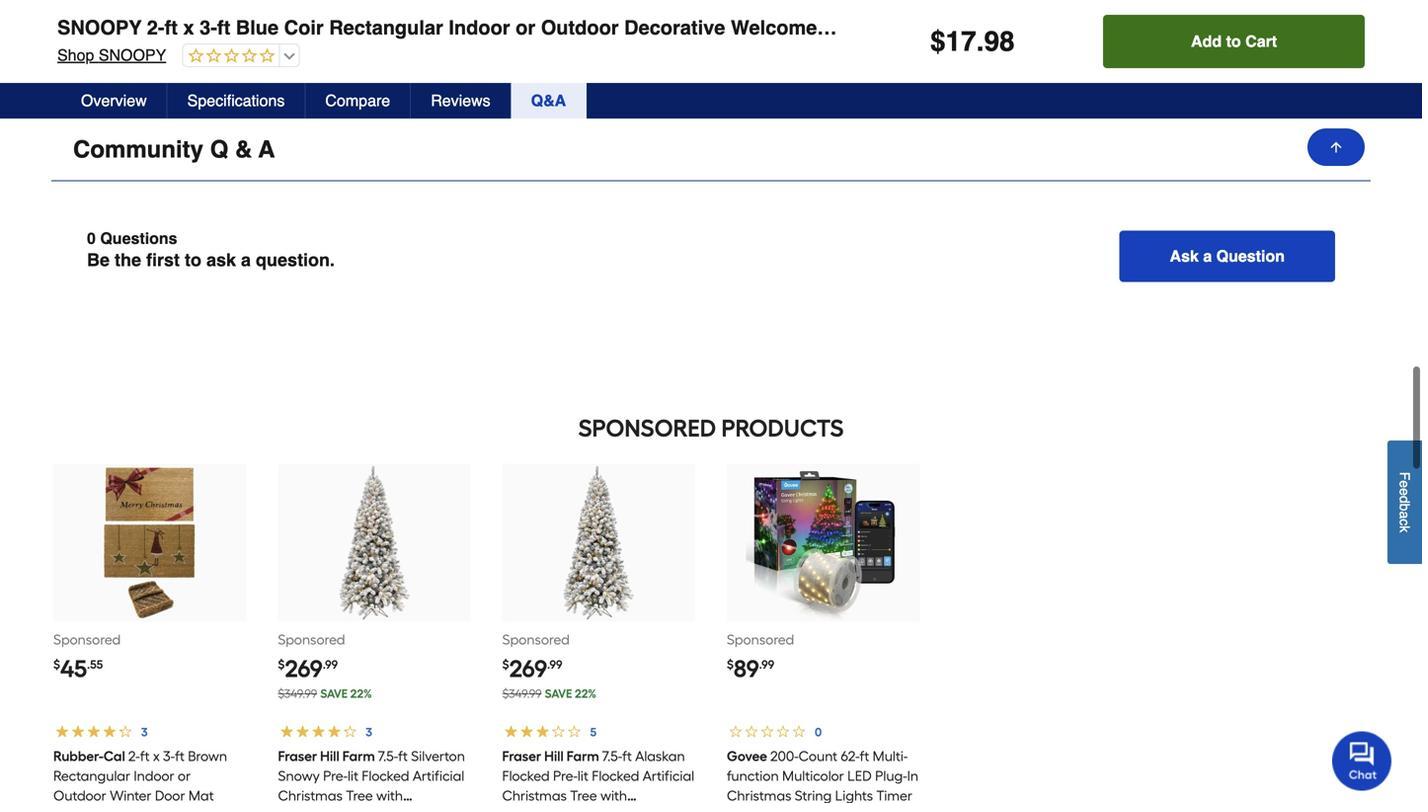 Task type: locate. For each thing, give the bounding box(es) containing it.
1 horizontal spatial tree
[[570, 787, 597, 803]]

2- up shop snoopy
[[147, 16, 165, 39]]

200-
[[771, 748, 799, 765]]

1 horizontal spatial .99
[[547, 657, 563, 672]]

indoor
[[449, 16, 510, 39], [134, 768, 174, 784]]

3- left brown on the left of the page
[[163, 748, 175, 765]]

3- inside 2-ft x 3-ft brown rectangular indoor or outdoor winter door mat
[[163, 748, 175, 765]]

sponsored
[[579, 414, 717, 443], [53, 631, 121, 648], [278, 631, 345, 648], [503, 631, 570, 648], [727, 631, 795, 648]]

0 horizontal spatial x
[[153, 748, 160, 765]]

$
[[931, 26, 946, 57], [53, 657, 60, 672], [278, 657, 285, 672], [503, 657, 509, 672], [727, 657, 734, 672]]

0 horizontal spatial a
[[241, 250, 251, 270]]

0 horizontal spatial reviews
[[73, 58, 168, 85]]

1 e from the top
[[1398, 480, 1413, 488]]

pre- for snowy
[[323, 768, 348, 784]]

1 horizontal spatial hill
[[545, 748, 564, 765]]

farm for flocked
[[567, 748, 600, 765]]

1 horizontal spatial christmas
[[503, 787, 567, 803]]

artificial inside 7.5-ft silverton snowy pre-lit flocked artificial christmas tree wi
[[413, 768, 464, 784]]

1 horizontal spatial to
[[1227, 32, 1242, 50]]

count
[[799, 748, 838, 765]]

7.5- inside 7.5-ft alaskan flocked pre-lit flocked artificial christmas tree wi
[[603, 748, 623, 765]]

rubber-cal
[[53, 748, 125, 765]]

2 e from the top
[[1398, 488, 1413, 496]]

zero stars image up specifications
[[168, 61, 289, 85]]

22% up 7.5-ft silverton snowy pre-lit flocked artificial christmas tree wi
[[350, 687, 372, 701]]

flocked
[[362, 768, 409, 784], [503, 768, 550, 784], [592, 768, 640, 784]]

$349.99 save 22%
[[278, 687, 372, 701], [503, 687, 597, 701]]

tree for flocked
[[570, 787, 597, 803]]

0 horizontal spatial $ 269 .99
[[278, 654, 338, 683]]

1 $ 269 .99 from the left
[[278, 654, 338, 683]]

chevron up image
[[1330, 140, 1350, 159]]

$349.99 for 7.5-ft silverton snowy pre-lit flocked artificial christmas tree wi
[[278, 687, 317, 701]]

pre- inside 7.5-ft alaskan flocked pre-lit flocked artificial christmas tree wi
[[553, 768, 578, 784]]

1 vertical spatial rectangular
[[53, 768, 130, 784]]

7.5- for silverton
[[378, 748, 398, 765]]

3- left blue
[[200, 16, 217, 39]]

$ 269 .99
[[278, 654, 338, 683], [503, 654, 563, 683]]

0 questions be the first to ask a question.
[[87, 229, 335, 270]]

f e e d b a c k button
[[1388, 441, 1423, 564]]

artificial for alaskan
[[643, 768, 695, 784]]

artificial inside 7.5-ft alaskan flocked pre-lit flocked artificial christmas tree wi
[[643, 768, 695, 784]]

compare button
[[306, 83, 411, 119]]

artificial down the silverton
[[413, 768, 464, 784]]

cart
[[1246, 32, 1278, 50]]

1 .99 from the left
[[323, 657, 338, 672]]

tree inside 7.5-ft silverton snowy pre-lit flocked artificial christmas tree wi
[[346, 787, 373, 803]]

89
[[734, 654, 759, 683]]

christmas inside 7.5-ft alaskan flocked pre-lit flocked artificial christmas tree wi
[[503, 787, 567, 803]]

2 lit from the left
[[578, 768, 589, 784]]

0 horizontal spatial $349.99
[[278, 687, 317, 701]]

0 horizontal spatial mat
[[189, 787, 214, 803]]

0 vertical spatial snoopy
[[57, 16, 142, 39]]

0 horizontal spatial door
[[155, 787, 185, 803]]

2 hill from the left
[[545, 748, 564, 765]]

$349.99 save 22% for 7.5-ft silverton snowy pre-lit flocked artificial christmas tree wi
[[278, 687, 372, 701]]

1 horizontal spatial farm
[[567, 748, 600, 765]]

1 fraser from the left
[[278, 748, 317, 765]]

pre- for flocked
[[553, 768, 578, 784]]

questions
[[100, 229, 177, 247]]

2 fraser hill farm from the left
[[503, 748, 600, 765]]

mat inside 2-ft x 3-ft brown rectangular indoor or outdoor winter door mat
[[189, 787, 214, 803]]

1 horizontal spatial fraser
[[503, 748, 542, 765]]

1 vertical spatial mat
[[189, 787, 214, 803]]

0 horizontal spatial farm
[[342, 748, 375, 765]]

0 horizontal spatial save
[[320, 687, 348, 701]]

7.5- for alaskan
[[603, 748, 623, 765]]

lit inside 7.5-ft alaskan flocked pre-lit flocked artificial christmas tree wi
[[578, 768, 589, 784]]

2 farm from the left
[[567, 748, 600, 765]]

1 horizontal spatial 7.5-
[[603, 748, 623, 765]]

.99 for 7.5-ft silverton snowy pre-lit flocked artificial christmas tree wi
[[323, 657, 338, 672]]

2 $ 269 .99 from the left
[[503, 654, 563, 683]]

7.5- left "alaskan" at the left of the page
[[603, 748, 623, 765]]

269
[[285, 654, 323, 683], [509, 654, 547, 683]]

or inside 2-ft x 3-ft brown rectangular indoor or outdoor winter door mat
[[178, 768, 191, 784]]

c
[[1398, 519, 1413, 526]]

0 horizontal spatial .99
[[323, 657, 338, 672]]

2 fraser from the left
[[503, 748, 542, 765]]

artificial down "alaskan" at the left of the page
[[643, 768, 695, 784]]

1 horizontal spatial 22%
[[575, 687, 597, 701]]

0 horizontal spatial pre-
[[323, 768, 348, 784]]

christmas
[[278, 787, 343, 803], [503, 787, 567, 803], [727, 787, 792, 803]]

0 vertical spatial door
[[823, 16, 869, 39]]

overview
[[81, 91, 147, 110]]

fraser hill farm 7.5-ft silverton snowy pre-lit flocked artificial christmas tree with incandescent lights image
[[297, 466, 452, 620]]

tree inside 7.5-ft alaskan flocked pre-lit flocked artificial christmas tree wi
[[570, 787, 597, 803]]

ft inside 200-count 62-ft multi- function multicolor led plug-in christmas string lights timer
[[860, 748, 870, 765]]

0 vertical spatial mat
[[875, 16, 909, 39]]

1 horizontal spatial outdoor
[[541, 16, 619, 39]]

x right cal
[[153, 748, 160, 765]]

flocked inside 7.5-ft silverton snowy pre-lit flocked artificial christmas tree wi
[[362, 768, 409, 784]]

reviews up the overview
[[73, 58, 168, 85]]

0 horizontal spatial rectangular
[[53, 768, 130, 784]]

0 horizontal spatial hill
[[320, 748, 339, 765]]

e up b
[[1398, 488, 1413, 496]]

2-
[[147, 16, 165, 39], [128, 748, 140, 765]]

0 horizontal spatial lit
[[348, 768, 358, 784]]

farm
[[342, 748, 375, 765], [567, 748, 600, 765]]

1 tree from the left
[[346, 787, 373, 803]]

2 22% from the left
[[575, 687, 597, 701]]

1 vertical spatial indoor
[[134, 768, 174, 784]]

ft up led
[[860, 748, 870, 765]]

2 7.5- from the left
[[603, 748, 623, 765]]

e
[[1398, 480, 1413, 488], [1398, 488, 1413, 496]]

ft right cal
[[140, 748, 150, 765]]

the
[[115, 250, 141, 270]]

1 pre- from the left
[[323, 768, 348, 784]]

lights
[[835, 787, 873, 803]]

1 $349.99 from the left
[[278, 687, 317, 701]]

$349.99
[[278, 687, 317, 701], [503, 687, 542, 701]]

x
[[183, 16, 194, 39], [153, 748, 160, 765]]

2 horizontal spatial flocked
[[592, 768, 640, 784]]

$ 45 .55
[[53, 654, 103, 683]]

lit for flocked
[[578, 768, 589, 784]]

$ 269 .99 for 7.5-ft silverton snowy pre-lit flocked artificial christmas tree wi
[[278, 654, 338, 683]]

christmas inside 7.5-ft silverton snowy pre-lit flocked artificial christmas tree wi
[[278, 787, 343, 803]]

0 horizontal spatial 3-
[[163, 748, 175, 765]]

0 horizontal spatial christmas
[[278, 787, 343, 803]]

0 vertical spatial to
[[1227, 32, 1242, 50]]

7.5-ft alaskan flocked pre-lit flocked artificial christmas tree wi
[[503, 748, 695, 803]]

0 horizontal spatial 2-
[[128, 748, 140, 765]]

farm left "alaskan" at the left of the page
[[567, 748, 600, 765]]

or up q&a on the top of page
[[516, 16, 536, 39]]

multi-
[[873, 748, 908, 765]]

0 vertical spatial reviews
[[73, 58, 168, 85]]

3 flocked from the left
[[592, 768, 640, 784]]

1 horizontal spatial 2-
[[147, 16, 165, 39]]

1 horizontal spatial x
[[183, 16, 194, 39]]

0 horizontal spatial tree
[[346, 787, 373, 803]]

1 vertical spatial or
[[178, 768, 191, 784]]

1 lit from the left
[[348, 768, 358, 784]]

0 horizontal spatial $349.99 save 22%
[[278, 687, 372, 701]]

2 $349.99 from the left
[[503, 687, 542, 701]]

3 christmas from the left
[[727, 787, 792, 803]]

2 269 from the left
[[509, 654, 547, 683]]

specifications button
[[168, 83, 306, 119]]

1 $349.99 save 22% from the left
[[278, 687, 372, 701]]

1 vertical spatial x
[[153, 748, 160, 765]]

22% up 7.5-ft alaskan flocked pre-lit flocked artificial christmas tree wi
[[575, 687, 597, 701]]

hill for flocked
[[545, 748, 564, 765]]

to right add at the top right of page
[[1227, 32, 1242, 50]]

.99
[[323, 657, 338, 672], [547, 657, 563, 672], [759, 657, 775, 672]]

silverton
[[411, 748, 465, 765]]

0 horizontal spatial fraser
[[278, 748, 317, 765]]

1 save from the left
[[320, 687, 348, 701]]

0 vertical spatial 3-
[[200, 16, 217, 39]]

0 horizontal spatial 269
[[285, 654, 323, 683]]

govee 200-count 62-ft multi-function multicolor led plug-in christmas string lights timer image
[[746, 466, 901, 620]]

2 horizontal spatial .99
[[759, 657, 775, 672]]

reviews button
[[51, 41, 1371, 103], [411, 83, 511, 119]]

0 horizontal spatial 7.5-
[[378, 748, 398, 765]]

1 7.5- from the left
[[378, 748, 398, 765]]

ft left "alaskan" at the left of the page
[[623, 748, 632, 765]]

2 .99 from the left
[[547, 657, 563, 672]]

mat left 17 at right
[[875, 16, 909, 39]]

0 horizontal spatial or
[[178, 768, 191, 784]]

farm left the silverton
[[342, 748, 375, 765]]

1 horizontal spatial rectangular
[[329, 16, 443, 39]]

269 for 7.5-ft silverton snowy pre-lit flocked artificial christmas tree wi
[[285, 654, 323, 683]]

62-
[[841, 748, 860, 765]]

or down brown on the left of the page
[[178, 768, 191, 784]]

1 horizontal spatial 269
[[509, 654, 547, 683]]

45
[[60, 654, 87, 683]]

1 269 from the left
[[285, 654, 323, 683]]

question
[[1217, 247, 1285, 265]]

save for flocked
[[545, 687, 572, 701]]

1 farm from the left
[[342, 748, 375, 765]]

2- right cal
[[128, 748, 140, 765]]

rubber-cal 2-ft x 3-ft brown rectangular indoor or outdoor winter door mat image
[[73, 466, 227, 620]]

1 horizontal spatial reviews
[[431, 91, 491, 110]]

x left blue
[[183, 16, 194, 39]]

to left ask
[[185, 250, 202, 270]]

pre-
[[323, 768, 348, 784], [553, 768, 578, 784]]

1 vertical spatial snoopy
[[99, 46, 166, 64]]

lit
[[348, 768, 358, 784], [578, 768, 589, 784]]

sponsored for 7.5-ft silverton snowy pre-lit flocked artificial christmas tree wi
[[278, 631, 345, 648]]

rectangular inside 2-ft x 3-ft brown rectangular indoor or outdoor winter door mat
[[53, 768, 130, 784]]

1 horizontal spatial $349.99
[[503, 687, 542, 701]]

snoopy up the overview
[[99, 46, 166, 64]]

ft up shop snoopy
[[165, 16, 178, 39]]

door
[[823, 16, 869, 39], [155, 787, 185, 803]]

0 horizontal spatial artificial
[[413, 768, 464, 784]]

mat down brown on the left of the page
[[189, 787, 214, 803]]

1 horizontal spatial $349.99 save 22%
[[503, 687, 597, 701]]

1 horizontal spatial $ 269 .99
[[503, 654, 563, 683]]

outdoor inside 2-ft x 3-ft brown rectangular indoor or outdoor winter door mat
[[53, 787, 106, 803]]

2 $349.99 save 22% from the left
[[503, 687, 597, 701]]

2 artificial from the left
[[643, 768, 695, 784]]

snoopy 2-ft x 3-ft blue coir rectangular indoor or outdoor decorative welcome door mat
[[57, 16, 909, 39]]

0 vertical spatial indoor
[[449, 16, 510, 39]]

1 vertical spatial 3-
[[163, 748, 175, 765]]

outdoor
[[541, 16, 619, 39], [53, 787, 106, 803]]

or
[[516, 16, 536, 39], [178, 768, 191, 784]]

welcome
[[731, 16, 817, 39]]

fraser
[[278, 748, 317, 765], [503, 748, 542, 765]]

outdoor up q&a on the top of page
[[541, 16, 619, 39]]

1 artificial from the left
[[413, 768, 464, 784]]

artificial for silverton
[[413, 768, 464, 784]]

mat
[[875, 16, 909, 39], [189, 787, 214, 803]]

door inside 2-ft x 3-ft brown rectangular indoor or outdoor winter door mat
[[155, 787, 185, 803]]

f
[[1398, 472, 1413, 480]]

q
[[210, 136, 229, 163]]

3 .99 from the left
[[759, 657, 775, 672]]

fraser right the silverton
[[503, 748, 542, 765]]

2 tree from the left
[[570, 787, 597, 803]]

lit inside 7.5-ft silverton snowy pre-lit flocked artificial christmas tree wi
[[348, 768, 358, 784]]

rectangular
[[329, 16, 443, 39], [53, 768, 130, 784]]

save up 7.5-ft alaskan flocked pre-lit flocked artificial christmas tree wi
[[545, 687, 572, 701]]

zero stars image
[[183, 47, 275, 66], [168, 61, 289, 85]]

rectangular up compare
[[329, 16, 443, 39]]

chevron down image
[[1330, 62, 1350, 81]]

0 horizontal spatial to
[[185, 250, 202, 270]]

1 horizontal spatial indoor
[[449, 16, 510, 39]]

$349.99 save 22% up 7.5-ft alaskan flocked pre-lit flocked artificial christmas tree wi
[[503, 687, 597, 701]]

2 horizontal spatial christmas
[[727, 787, 792, 803]]

outdoor down "rubber-"
[[53, 787, 106, 803]]

rectangular down rubber-cal
[[53, 768, 130, 784]]

arrow up image
[[1329, 139, 1345, 155]]

1 22% from the left
[[350, 687, 372, 701]]

2 save from the left
[[545, 687, 572, 701]]

fraser up snowy
[[278, 748, 317, 765]]

.55
[[87, 657, 103, 672]]

save up 7.5-ft silverton snowy pre-lit flocked artificial christmas tree wi
[[320, 687, 348, 701]]

7.5- left the silverton
[[378, 748, 398, 765]]

first
[[146, 250, 180, 270]]

shop snoopy
[[57, 46, 166, 64]]

door right winter
[[155, 787, 185, 803]]

1 vertical spatial to
[[185, 250, 202, 270]]

1 horizontal spatial fraser hill farm
[[503, 748, 600, 765]]

reviews down the snoopy 2-ft x 3-ft blue coir rectangular indoor or outdoor decorative welcome door mat on the top of page
[[431, 91, 491, 110]]

christmas for flocked
[[503, 787, 567, 803]]

$349.99 save 22% up snowy
[[278, 687, 372, 701]]

1 horizontal spatial artificial
[[643, 768, 695, 784]]

artificial
[[413, 768, 464, 784], [643, 768, 695, 784]]

1 hill from the left
[[320, 748, 339, 765]]

1 horizontal spatial flocked
[[503, 768, 550, 784]]

1 christmas from the left
[[278, 787, 343, 803]]

7.5-
[[378, 748, 398, 765], [603, 748, 623, 765]]

2 christmas from the left
[[503, 787, 567, 803]]

$349.99 save 22% for 7.5-ft alaskan flocked pre-lit flocked artificial christmas tree wi
[[503, 687, 597, 701]]

1 fraser hill farm from the left
[[278, 748, 375, 765]]

farm for snowy
[[342, 748, 375, 765]]

1 flocked from the left
[[362, 768, 409, 784]]

1 vertical spatial 2-
[[128, 748, 140, 765]]

0 vertical spatial rectangular
[[329, 16, 443, 39]]

0 vertical spatial or
[[516, 16, 536, 39]]

0 horizontal spatial indoor
[[134, 768, 174, 784]]

0 horizontal spatial flocked
[[362, 768, 409, 784]]

ft left the silverton
[[398, 748, 408, 765]]

1 vertical spatial outdoor
[[53, 787, 106, 803]]

2-ft x 3-ft brown rectangular indoor or outdoor winter door mat
[[53, 748, 227, 803]]

tree for snowy
[[346, 787, 373, 803]]

pre- inside 7.5-ft silverton snowy pre-lit flocked artificial christmas tree wi
[[323, 768, 348, 784]]

flocked for snowy
[[362, 768, 409, 784]]

0 horizontal spatial 22%
[[350, 687, 372, 701]]

1 horizontal spatial pre-
[[553, 768, 578, 784]]

save
[[320, 687, 348, 701], [545, 687, 572, 701]]

$ inside '$ 89 .99'
[[727, 657, 734, 672]]

snoopy
[[57, 16, 142, 39], [99, 46, 166, 64]]

1 vertical spatial door
[[155, 787, 185, 803]]

1 horizontal spatial mat
[[875, 16, 909, 39]]

a inside the 0 questions be the first to ask a question.
[[241, 250, 251, 270]]

0 horizontal spatial outdoor
[[53, 787, 106, 803]]

plug-
[[875, 768, 908, 784]]

hill
[[320, 748, 339, 765], [545, 748, 564, 765]]

door right welcome
[[823, 16, 869, 39]]

0 horizontal spatial fraser hill farm
[[278, 748, 375, 765]]

1 horizontal spatial save
[[545, 687, 572, 701]]

a
[[1204, 247, 1212, 265], [241, 250, 251, 270], [1398, 511, 1413, 519]]

$ 17 . 98
[[931, 26, 1015, 57]]

1 horizontal spatial lit
[[578, 768, 589, 784]]

e up d
[[1398, 480, 1413, 488]]

2 pre- from the left
[[553, 768, 578, 784]]

7.5- inside 7.5-ft silverton snowy pre-lit flocked artificial christmas tree wi
[[378, 748, 398, 765]]

0 vertical spatial 2-
[[147, 16, 165, 39]]

hill for snowy
[[320, 748, 339, 765]]

flocked for flocked
[[592, 768, 640, 784]]

snoopy up shop snoopy
[[57, 16, 142, 39]]

brown
[[188, 748, 227, 765]]



Task type: describe. For each thing, give the bounding box(es) containing it.
led
[[848, 768, 872, 784]]

function
[[727, 768, 779, 784]]

200-count 62-ft multi- function multicolor led plug-in christmas string lights timer
[[727, 748, 919, 803]]

.
[[977, 26, 985, 57]]

0
[[87, 229, 96, 247]]

string
[[795, 787, 832, 803]]

$ 89 .99
[[727, 654, 775, 683]]

indoor inside 2-ft x 3-ft brown rectangular indoor or outdoor winter door mat
[[134, 768, 174, 784]]

community
[[73, 136, 204, 163]]

$ inside $ 45 .55
[[53, 657, 60, 672]]

alaskan
[[636, 748, 685, 765]]

fraser hill farm for snowy
[[278, 748, 375, 765]]

cal
[[104, 748, 125, 765]]

compare
[[325, 91, 390, 110]]

question.
[[256, 250, 335, 270]]

0 vertical spatial x
[[183, 16, 194, 39]]

to inside the 0 questions be the first to ask a question.
[[185, 250, 202, 270]]

multicolor
[[782, 768, 844, 784]]

.99 for 7.5-ft alaskan flocked pre-lit flocked artificial christmas tree wi
[[547, 657, 563, 672]]

b
[[1398, 503, 1413, 511]]

1 horizontal spatial door
[[823, 16, 869, 39]]

ask
[[1170, 247, 1199, 265]]

7.5-ft silverton snowy pre-lit flocked artificial christmas tree wi
[[278, 748, 465, 803]]

269 for 7.5-ft alaskan flocked pre-lit flocked artificial christmas tree wi
[[509, 654, 547, 683]]

q&a button
[[511, 83, 587, 119]]

ask a question
[[1170, 247, 1285, 265]]

chat invite button image
[[1333, 731, 1393, 791]]

be
[[87, 250, 110, 270]]

shop
[[57, 46, 94, 64]]

fraser hill farm for flocked
[[503, 748, 600, 765]]

community q & a button
[[51, 119, 1371, 181]]

reviews button down the snoopy 2-ft x 3-ft blue coir rectangular indoor or outdoor decorative welcome door mat on the top of page
[[411, 83, 511, 119]]

winter
[[110, 787, 152, 803]]

1 vertical spatial reviews
[[431, 91, 491, 110]]

k
[[1398, 526, 1413, 533]]

sponsored inside "southdeep products" heading
[[579, 414, 717, 443]]

22% for alaskan
[[575, 687, 597, 701]]

2 flocked from the left
[[503, 768, 550, 784]]

lit for snowy
[[348, 768, 358, 784]]

fraser for 7.5-ft alaskan flocked pre-lit flocked artificial christmas tree wi
[[503, 748, 542, 765]]

&
[[235, 136, 252, 163]]

community q & a
[[73, 136, 275, 163]]

fraser for 7.5-ft silverton snowy pre-lit flocked artificial christmas tree wi
[[278, 748, 317, 765]]

sponsored for 200-count 62-ft multi- function multicolor led plug-in christmas string lights timer
[[727, 631, 795, 648]]

$349.99 for 7.5-ft alaskan flocked pre-lit flocked artificial christmas tree wi
[[503, 687, 542, 701]]

southdeep products heading
[[51, 408, 1371, 448]]

2- inside 2-ft x 3-ft brown rectangular indoor or outdoor winter door mat
[[128, 748, 140, 765]]

2 horizontal spatial a
[[1398, 511, 1413, 519]]

1 horizontal spatial or
[[516, 16, 536, 39]]

ft left blue
[[217, 16, 230, 39]]

snowy
[[278, 768, 320, 784]]

fraser hill farm 7.5-ft alaskan flocked pre-lit flocked artificial christmas tree with incandescent lights image
[[522, 466, 676, 620]]

a
[[258, 136, 275, 163]]

add to cart
[[1192, 32, 1278, 50]]

products
[[722, 414, 844, 443]]

1 horizontal spatial a
[[1204, 247, 1212, 265]]

timer
[[877, 787, 913, 803]]

ask a question button
[[1120, 231, 1336, 282]]

christmas inside 200-count 62-ft multi- function multicolor led plug-in christmas string lights timer
[[727, 787, 792, 803]]

add
[[1192, 32, 1222, 50]]

0 vertical spatial outdoor
[[541, 16, 619, 39]]

save for snowy
[[320, 687, 348, 701]]

d
[[1398, 496, 1413, 503]]

sponsored for 7.5-ft alaskan flocked pre-lit flocked artificial christmas tree wi
[[503, 631, 570, 648]]

ft inside 7.5-ft alaskan flocked pre-lit flocked artificial christmas tree wi
[[623, 748, 632, 765]]

specifications
[[187, 91, 285, 110]]

zero stars image down blue
[[183, 47, 275, 66]]

add to cart button
[[1104, 15, 1365, 68]]

rubber-
[[53, 748, 104, 765]]

x inside 2-ft x 3-ft brown rectangular indoor or outdoor winter door mat
[[153, 748, 160, 765]]

to inside button
[[1227, 32, 1242, 50]]

q&a
[[531, 91, 566, 110]]

ft left brown on the left of the page
[[175, 748, 185, 765]]

coir
[[284, 16, 324, 39]]

reviews button down decorative
[[51, 41, 1371, 103]]

$ 269 .99 for 7.5-ft alaskan flocked pre-lit flocked artificial christmas tree wi
[[503, 654, 563, 683]]

sponsored products
[[579, 414, 844, 443]]

in
[[908, 768, 919, 784]]

overview button
[[61, 83, 168, 119]]

.99 inside '$ 89 .99'
[[759, 657, 775, 672]]

17
[[946, 26, 977, 57]]

christmas for snowy
[[278, 787, 343, 803]]

98
[[985, 26, 1015, 57]]

22% for silverton
[[350, 687, 372, 701]]

f e e d b a c k
[[1398, 472, 1413, 533]]

ask
[[206, 250, 236, 270]]

1 horizontal spatial 3-
[[200, 16, 217, 39]]

govee
[[727, 748, 768, 765]]

decorative
[[625, 16, 726, 39]]

ft inside 7.5-ft silverton snowy pre-lit flocked artificial christmas tree wi
[[398, 748, 408, 765]]

sponsored for 2-ft x 3-ft brown rectangular indoor or outdoor winter door mat
[[53, 631, 121, 648]]

blue
[[236, 16, 279, 39]]



Task type: vqa. For each thing, say whether or not it's contained in the screenshot.
7.5- corresponding to Alaskan
yes



